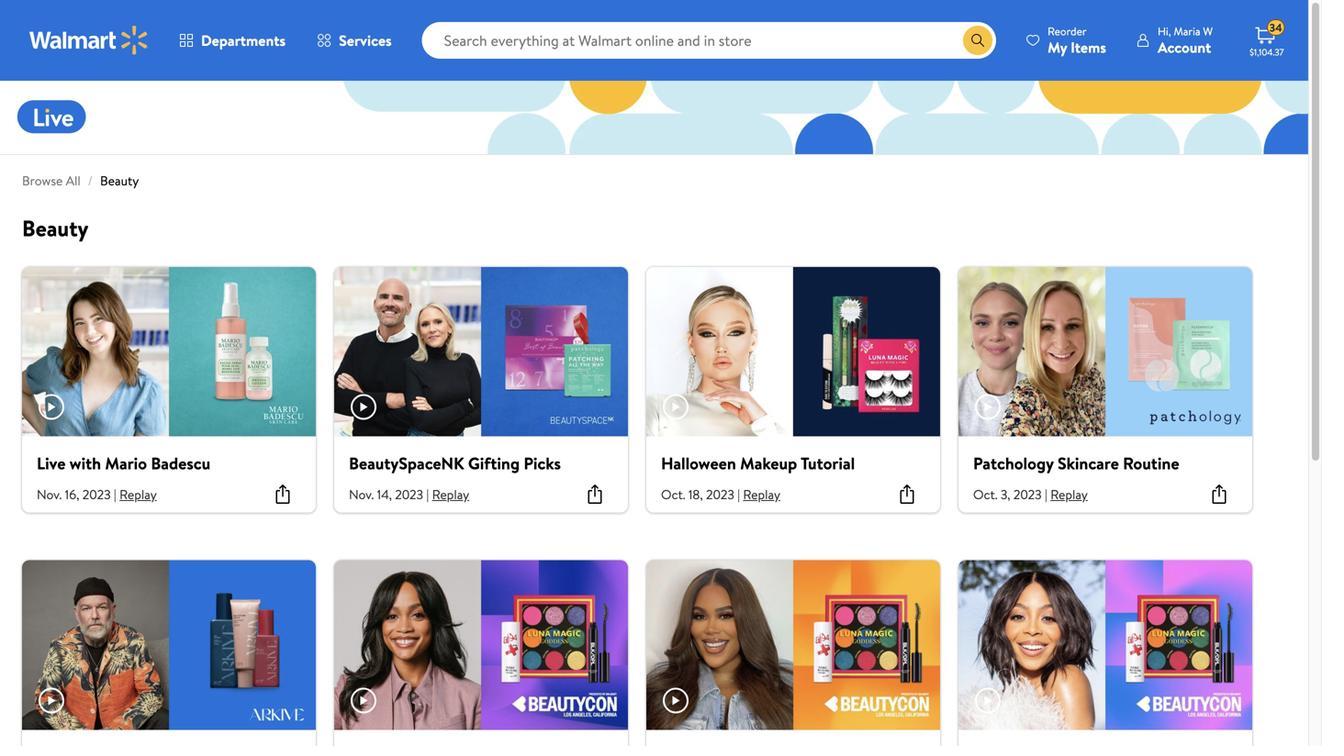 Task type: locate. For each thing, give the bounding box(es) containing it.
replay for makeup
[[743, 486, 780, 504]]

oct. left 18, on the bottom
[[661, 486, 685, 504]]

2 share actions image from the left
[[896, 484, 918, 506]]

0 horizontal spatial beauty
[[22, 213, 89, 244]]

hi, maria w account
[[1158, 23, 1213, 57]]

patchology skincare routine
[[973, 452, 1179, 475]]

skincare
[[1058, 452, 1119, 475]]

mario
[[105, 452, 147, 475]]

2 oct. from the left
[[973, 486, 998, 504]]

2 2023 from the left
[[395, 486, 423, 504]]

nov. left 16,
[[37, 486, 62, 504]]

4 | from the left
[[1045, 486, 1047, 504]]

share actions image for routine
[[1208, 484, 1230, 506]]

1 nov. from the left
[[37, 486, 62, 504]]

2023
[[82, 486, 111, 504], [395, 486, 423, 504], [706, 486, 734, 504], [1013, 486, 1042, 504]]

1 2023 from the left
[[82, 486, 111, 504]]

reorder my items
[[1048, 23, 1106, 57]]

| down beautyspacenk
[[426, 486, 429, 504]]

search icon image
[[971, 33, 985, 48]]

beauty
[[100, 172, 139, 190], [22, 213, 89, 244]]

4 2023 from the left
[[1013, 486, 1042, 504]]

$1,104.37
[[1250, 46, 1284, 58]]

beauty down browse all link
[[22, 213, 89, 244]]

2 | from the left
[[426, 486, 429, 504]]

0 horizontal spatial oct.
[[661, 486, 685, 504]]

3 replay link from the left
[[743, 486, 780, 504]]

oct. 18, 2023 | replay
[[661, 486, 780, 504]]

1 replay link from the left
[[119, 486, 157, 504]]

2023 right 14, at the left
[[395, 486, 423, 504]]

replay link for with
[[119, 486, 157, 504]]

| for with
[[114, 486, 116, 504]]

1 | from the left
[[114, 486, 116, 504]]

share actions image for tutorial
[[896, 484, 918, 506]]

beauty link
[[100, 172, 139, 190]]

| down live with mario badescu
[[114, 486, 116, 504]]

replay link down mario at the left of page
[[119, 486, 157, 504]]

walmart desktop image
[[22, 267, 316, 437], [334, 267, 628, 437], [646, 267, 940, 437], [959, 267, 1252, 437], [22, 561, 316, 730], [334, 561, 628, 730], [646, 561, 940, 730], [959, 561, 1252, 730]]

share actions image
[[584, 484, 606, 506], [896, 484, 918, 506], [1208, 484, 1230, 506]]

/
[[88, 172, 93, 190]]

1 share actions image from the left
[[584, 484, 606, 506]]

34
[[1270, 20, 1282, 36]]

replay for skincare
[[1051, 486, 1088, 504]]

w
[[1203, 23, 1213, 39]]

14,
[[377, 486, 392, 504]]

| for makeup
[[737, 486, 740, 504]]

beauty right the /
[[100, 172, 139, 190]]

browse
[[22, 172, 63, 190]]

oct. 3, 2023 | replay
[[973, 486, 1088, 504]]

|
[[114, 486, 116, 504], [426, 486, 429, 504], [737, 486, 740, 504], [1045, 486, 1047, 504]]

replay down the 'halloween makeup tutorial'
[[743, 486, 780, 504]]

hi,
[[1158, 23, 1171, 39]]

replay link down patchology skincare routine
[[1051, 486, 1088, 504]]

picks
[[524, 452, 561, 475]]

replay link down beautyspacenk gifting picks
[[432, 486, 469, 504]]

3 | from the left
[[737, 486, 740, 504]]

replay down mario at the left of page
[[119, 486, 157, 504]]

Search search field
[[422, 22, 996, 59]]

replay for with
[[119, 486, 157, 504]]

live image
[[7, 78, 99, 152]]

2023 right 3,
[[1013, 486, 1042, 504]]

1 horizontal spatial oct.
[[973, 486, 998, 504]]

1 horizontal spatial nov.
[[349, 486, 374, 504]]

3 share actions image from the left
[[1208, 484, 1230, 506]]

4 replay from the left
[[1051, 486, 1088, 504]]

tutorial
[[801, 452, 855, 475]]

2 nov. from the left
[[349, 486, 374, 504]]

1 oct. from the left
[[661, 486, 685, 504]]

beautyspacenk gifting picks
[[349, 452, 561, 475]]

0 horizontal spatial share actions image
[[584, 484, 606, 506]]

nov. left 14, at the left
[[349, 486, 374, 504]]

nov. for live
[[37, 486, 62, 504]]

| right 3,
[[1045, 486, 1047, 504]]

nov.
[[37, 486, 62, 504], [349, 486, 374, 504]]

replay link down the 'halloween makeup tutorial'
[[743, 486, 780, 504]]

2 replay link from the left
[[432, 486, 469, 504]]

oct.
[[661, 486, 685, 504], [973, 486, 998, 504]]

1 replay from the left
[[119, 486, 157, 504]]

| down the 'halloween makeup tutorial'
[[737, 486, 740, 504]]

2023 right 16,
[[82, 486, 111, 504]]

items
[[1071, 37, 1106, 57]]

walmart image
[[29, 26, 149, 55]]

3 replay from the left
[[743, 486, 780, 504]]

services
[[339, 30, 392, 50]]

replay
[[119, 486, 157, 504], [432, 486, 469, 504], [743, 486, 780, 504], [1051, 486, 1088, 504]]

Walmart Site-Wide search field
[[422, 22, 996, 59]]

oct. left 3,
[[973, 486, 998, 504]]

2 replay from the left
[[432, 486, 469, 504]]

replay link for skincare
[[1051, 486, 1088, 504]]

replay link
[[119, 486, 157, 504], [432, 486, 469, 504], [743, 486, 780, 504], [1051, 486, 1088, 504]]

replay down patchology skincare routine
[[1051, 486, 1088, 504]]

2 horizontal spatial share actions image
[[1208, 484, 1230, 506]]

3 2023 from the left
[[706, 486, 734, 504]]

0 vertical spatial beauty
[[100, 172, 139, 190]]

replay for gifting
[[432, 486, 469, 504]]

services button
[[301, 18, 407, 62]]

1 horizontal spatial share actions image
[[896, 484, 918, 506]]

nov. 14, 2023 | replay
[[349, 486, 469, 504]]

replay down beautyspacenk gifting picks
[[432, 486, 469, 504]]

2023 right 18, on the bottom
[[706, 486, 734, 504]]

nov. 16, 2023 | replay
[[37, 486, 157, 504]]

2023 for skincare
[[1013, 486, 1042, 504]]

| for skincare
[[1045, 486, 1047, 504]]

4 replay link from the left
[[1051, 486, 1088, 504]]

0 horizontal spatial nov.
[[37, 486, 62, 504]]



Task type: describe. For each thing, give the bounding box(es) containing it.
2023 for makeup
[[706, 486, 734, 504]]

replay link for makeup
[[743, 486, 780, 504]]

1 horizontal spatial beauty
[[100, 172, 139, 190]]

patchology
[[973, 452, 1054, 475]]

16,
[[65, 486, 79, 504]]

halloween makeup tutorial
[[661, 452, 855, 475]]

maria
[[1174, 23, 1200, 39]]

departments button
[[163, 18, 301, 62]]

my
[[1048, 37, 1067, 57]]

browse all / beauty
[[22, 172, 139, 190]]

live
[[37, 452, 66, 475]]

badescu
[[151, 452, 210, 475]]

all
[[66, 172, 81, 190]]

account
[[1158, 37, 1211, 57]]

with
[[70, 452, 101, 475]]

live background image
[[327, 81, 1308, 154]]

1 vertical spatial beauty
[[22, 213, 89, 244]]

browse all link
[[22, 172, 81, 190]]

| for gifting
[[426, 486, 429, 504]]

beautyspacenk
[[349, 452, 464, 475]]

share actions image for picks
[[584, 484, 606, 506]]

halloween
[[661, 452, 736, 475]]

18,
[[688, 486, 703, 504]]

2023 for with
[[82, 486, 111, 504]]

live with mario badescu
[[37, 452, 210, 475]]

2023 for gifting
[[395, 486, 423, 504]]

reorder
[[1048, 23, 1087, 39]]

routine
[[1123, 452, 1179, 475]]

3,
[[1001, 486, 1010, 504]]

share actions image
[[272, 484, 294, 506]]

oct. for patchology
[[973, 486, 998, 504]]

nov. for beautyspacenk
[[349, 486, 374, 504]]

gifting
[[468, 452, 520, 475]]

replay link for gifting
[[432, 486, 469, 504]]

oct. for halloween
[[661, 486, 685, 504]]

makeup
[[740, 452, 797, 475]]

departments
[[201, 30, 286, 50]]



Task type: vqa. For each thing, say whether or not it's contained in the screenshot.
topmost In
no



